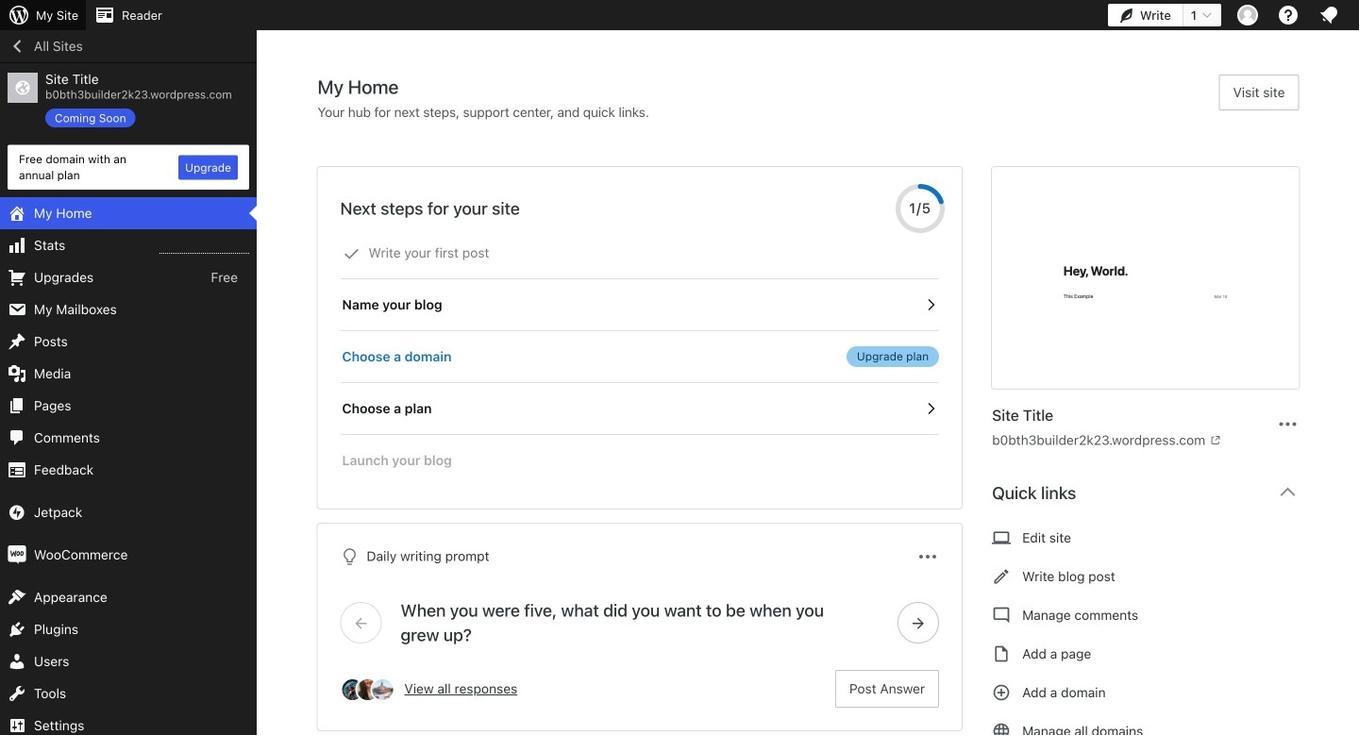 Task type: locate. For each thing, give the bounding box(es) containing it.
laptop image
[[992, 527, 1011, 549]]

my profile image
[[1238, 5, 1258, 25]]

show previous prompt image
[[353, 615, 370, 632]]

2 img image from the top
[[8, 546, 26, 565]]

edit image
[[992, 565, 1011, 588]]

1 answered users image from the left
[[340, 678, 365, 702]]

task enabled image
[[923, 296, 940, 313], [923, 400, 940, 417]]

img image
[[8, 503, 26, 522], [8, 546, 26, 565]]

toggle menu image
[[917, 546, 940, 568]]

main content
[[318, 75, 1315, 735]]

0 vertical spatial img image
[[8, 503, 26, 522]]

help image
[[1277, 4, 1300, 26]]

1 vertical spatial img image
[[8, 546, 26, 565]]

answered users image
[[340, 678, 365, 702], [355, 678, 380, 702]]

answered users image left answered users icon
[[340, 678, 365, 702]]

progress bar
[[896, 184, 945, 233]]

task complete image
[[343, 245, 360, 262]]

answered users image down show previous prompt icon
[[355, 678, 380, 702]]

1 vertical spatial task enabled image
[[923, 400, 940, 417]]

0 vertical spatial task enabled image
[[923, 296, 940, 313]]

manage your notifications image
[[1318, 4, 1341, 26]]



Task type: vqa. For each thing, say whether or not it's contained in the screenshot.
bottommost img
yes



Task type: describe. For each thing, give the bounding box(es) containing it.
launchpad checklist element
[[340, 228, 940, 486]]

2 answered users image from the left
[[355, 678, 380, 702]]

show next prompt image
[[910, 615, 927, 632]]

insert_drive_file image
[[992, 643, 1011, 666]]

answered users image
[[371, 678, 395, 702]]

more options for site site title image
[[1277, 413, 1300, 436]]

highest hourly views 0 image
[[160, 242, 249, 254]]

2 task enabled image from the top
[[923, 400, 940, 417]]

1 task enabled image from the top
[[923, 296, 940, 313]]

mode_comment image
[[992, 604, 1011, 627]]

1 img image from the top
[[8, 503, 26, 522]]



